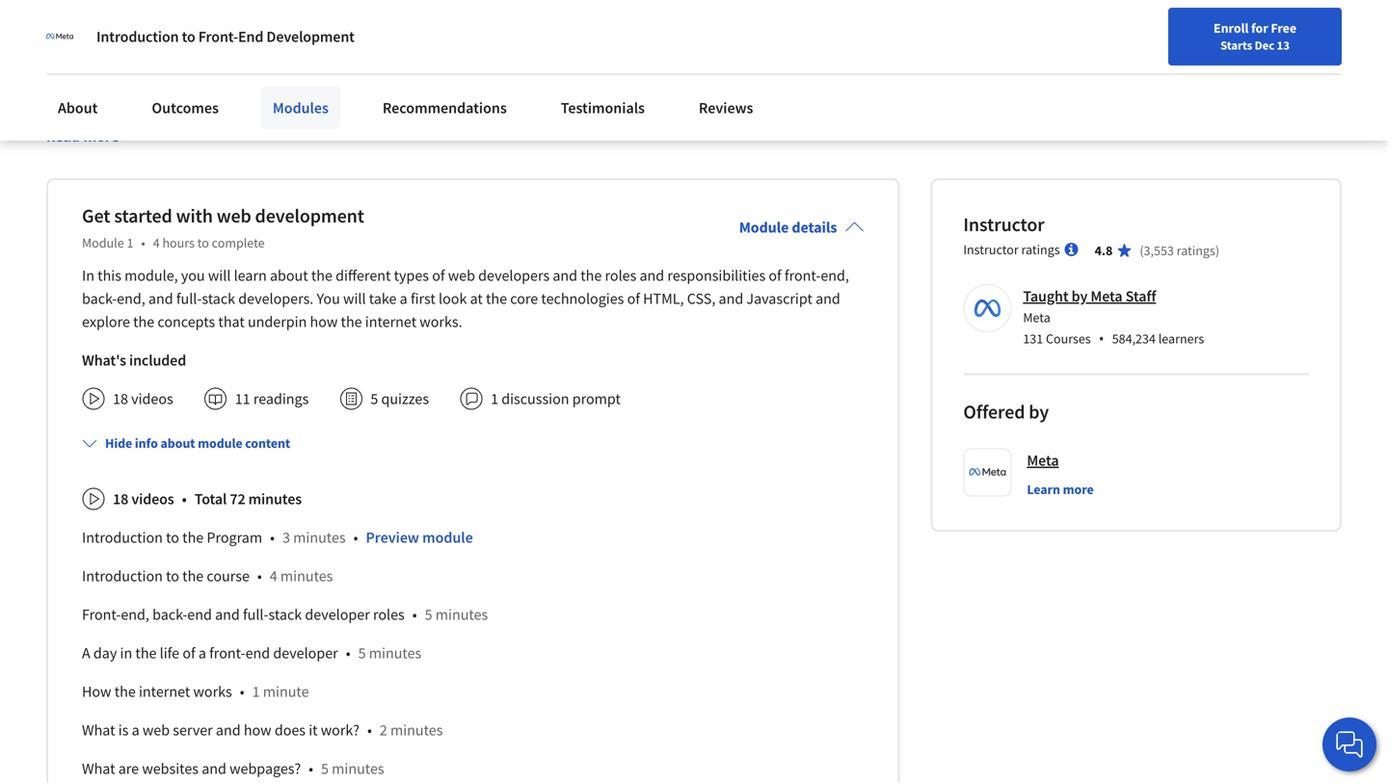 Task type: locate. For each thing, give the bounding box(es) containing it.
power right reviews
[[759, 108, 799, 126]]

0 horizontal spatial developers
[[309, 128, 378, 147]]

•
[[141, 234, 145, 252], [1099, 328, 1104, 349], [182, 490, 187, 509], [270, 528, 275, 548], [353, 528, 358, 548], [257, 567, 262, 586], [412, 606, 417, 625], [346, 644, 350, 663], [240, 683, 244, 702], [367, 721, 372, 740], [309, 760, 313, 779]]

2 - from the top
[[46, 311, 51, 329]]

2 videos from the top
[[131, 490, 174, 509]]

for inside this course is a good place to start if you want to become a web developer. you will learn about the day-to-day responsibilities of a web developer and get a general understanding of the core and underlying technologies that power the internet. you will learn how front-end developers create websites and applications that work well and are easy to maintain. you'll be introduced to the core web development technologies like html and css and get opportunities to practice using them. you will also be introduced to modern ui frameworks such as bootstrap and react that make it easy to create interactive user experiences. by the end of the course, you will be able to: - describe the front-end developer role - explain the core and underlying technologies that power the internet - use html to create a simple webpage - use css to control the appearance of a simple webpage - explain what react is - describe the applications and characteristics of the most popular ui frameworks for the final project in this course, you will create and edit a webpage using html and the bootstrap css framework. using a responsive layout grid, you will construct a responsive webpage containing text and images that looks great on any size screen. this is a beginner course intended for learners eager to learn the fundamentals of web development. to succeed in this course, you do not need prior web development experience, only basic internet navigation skills and an eagerness to get started with coding.
[[265, 513, 284, 531]]

bootstrap up 'images'
[[613, 432, 676, 450]]

applications
[[511, 128, 587, 147], [137, 392, 213, 410]]

is
[[121, 88, 131, 106], [176, 371, 186, 390], [75, 513, 85, 531], [118, 721, 129, 740]]

2 this from the top
[[46, 513, 72, 531]]

2 horizontal spatial course
[[207, 567, 250, 586]]

None search field
[[275, 12, 593, 51]]

technologies left "html,"
[[541, 289, 624, 309]]

• down introduction to the program • 3 minutes • preview module
[[257, 567, 262, 586]]

how inside the info about module content element
[[244, 721, 271, 740]]

read more
[[46, 127, 119, 146]]

that
[[730, 108, 755, 126], [590, 128, 615, 147], [607, 209, 632, 228], [340, 311, 365, 329], [218, 313, 245, 332], [672, 452, 697, 471]]

1 horizontal spatial are
[[710, 128, 730, 147]]

0 vertical spatial underlying
[[576, 108, 643, 126]]

131
[[1023, 330, 1043, 348]]

reviews
[[699, 98, 753, 118]]

with inside get started with web development module 1 • 4 hours to complete
[[176, 204, 213, 228]]

introduction to the course • 4 minutes
[[82, 567, 333, 586]]

0 vertical spatial front-
[[198, 27, 238, 46]]

• inside get started with web development module 1 • 4 hours to complete
[[141, 234, 145, 252]]

html up as
[[471, 189, 508, 207]]

is inside the info about module content element
[[118, 721, 129, 740]]

in
[[173, 432, 185, 450], [759, 513, 770, 531], [120, 644, 132, 663]]

it right does
[[309, 721, 318, 740]]

work
[[619, 128, 650, 147]]

2 instructor from the top
[[963, 241, 1019, 259]]

what for what are websites and webpages?
[[82, 760, 115, 779]]

final
[[95, 432, 122, 450]]

1 horizontal spatial this
[[188, 432, 211, 450]]

learners left eager
[[287, 513, 339, 531]]

introduction for introduction to the course • 4 minutes
[[82, 567, 163, 586]]

started inside get started with web development module 1 • 4 hours to complete
[[114, 204, 172, 228]]

simple
[[192, 331, 234, 349], [302, 351, 344, 369]]

to up what
[[108, 351, 121, 369]]

72
[[230, 490, 245, 509]]

2 vertical spatial how
[[244, 721, 271, 740]]

easy down reviews
[[734, 128, 762, 147]]

1 vertical spatial power
[[369, 311, 409, 329]]

make
[[636, 209, 671, 228]]

introduction to front-end development
[[96, 27, 355, 46]]

get left opportunities
[[593, 189, 613, 207]]

0 vertical spatial what
[[82, 721, 115, 740]]

1 horizontal spatial back-
[[152, 606, 187, 625]]

to up the experience,
[[381, 513, 394, 531]]

module
[[739, 218, 789, 237], [82, 234, 124, 252]]

minutes down basic on the bottom of the page
[[435, 606, 488, 625]]

0 horizontal spatial applications
[[137, 392, 213, 410]]

1 left minute at the left bottom of the page
[[252, 683, 260, 702]]

course up internet.
[[75, 88, 118, 106]]

module
[[198, 435, 242, 452], [422, 528, 473, 548]]

1 vertical spatial full-
[[243, 606, 268, 625]]

coursera image
[[23, 16, 146, 47]]

-
[[46, 290, 51, 309], [46, 311, 51, 329], [46, 331, 51, 349], [46, 351, 51, 369], [46, 371, 51, 390], [46, 392, 51, 410]]

images
[[624, 452, 668, 471]]

roles inside in this module, you will learn about the different types of web developers and the roles and responsibilities of front-end, back-end, and full-stack developers. you will take a first look at the core technologies of html, css, and javascript and explore the concepts that underpin how the internet works.
[[605, 266, 636, 286]]

need
[[167, 533, 199, 552]]

outcomes link
[[140, 87, 230, 129]]

learners inside taught by meta staff meta 131 courses • 584,234 learners
[[1158, 330, 1204, 348]]

1 horizontal spatial be
[[167, 209, 183, 228]]

developers.
[[238, 289, 314, 309]]

0 vertical spatial this
[[98, 266, 121, 286]]

0 horizontal spatial frameworks
[[346, 209, 422, 228]]

1 vertical spatial get
[[593, 189, 613, 207]]

more right learn
[[1063, 481, 1094, 499]]

you down to:
[[317, 289, 340, 309]]

underlying up appearance
[[186, 311, 253, 329]]

you left do
[[95, 533, 119, 552]]

simple up characteristics
[[302, 351, 344, 369]]

1 vertical spatial front-
[[82, 606, 121, 625]]

2 horizontal spatial course,
[[214, 432, 260, 450]]

you down hours
[[181, 266, 205, 286]]

1 vertical spatial css
[[81, 351, 105, 369]]

more
[[83, 127, 119, 146], [1063, 481, 1094, 499]]

1 horizontal spatial for
[[1251, 19, 1268, 37]]

4 inside get started with web development module 1 • 4 hours to complete
[[153, 234, 160, 252]]

ratings up the taught
[[1021, 241, 1060, 259]]

core inside in this module, you will learn about the different types of web developers and the roles and responsibilities of front-end, back-end, and full-stack developers. you will take a first look at the core technologies of html, css, and javascript and explore the concepts that underpin how the internet works.
[[510, 289, 538, 309]]

0 vertical spatial are
[[710, 128, 730, 147]]

3 - from the top
[[46, 331, 51, 349]]

1 vertical spatial it
[[309, 721, 318, 740]]

0 vertical spatial by
[[1072, 287, 1088, 306]]

1 horizontal spatial 1
[[252, 683, 260, 702]]

6 - from the top
[[46, 392, 51, 410]]

0 horizontal spatial how
[[215, 128, 242, 147]]

1 vertical spatial about
[[270, 266, 308, 286]]

text
[[568, 452, 592, 471]]

of right life
[[182, 644, 195, 663]]

1 vertical spatial module
[[422, 528, 473, 548]]

0 vertical spatial instructor
[[963, 213, 1044, 237]]

full- inside in this module, you will learn about the different types of web developers and the roles and responsibilities of front-end, back-end, and full-stack developers. you will take a first look at the core technologies of html, css, and javascript and explore the concepts that underpin how the internet works.
[[176, 289, 202, 309]]

0 horizontal spatial responsive
[[96, 452, 165, 471]]

by for taught
[[1072, 287, 1088, 306]]

frameworks left such
[[346, 209, 422, 228]]

first
[[411, 289, 436, 309]]

course, up grid,
[[214, 432, 260, 450]]

0 horizontal spatial roles
[[373, 606, 405, 625]]

1 vertical spatial more
[[1063, 481, 1094, 499]]

by right the taught
[[1072, 287, 1088, 306]]

0 vertical spatial course,
[[157, 270, 203, 288]]

taught by meta staff image
[[966, 287, 1009, 330]]

internet down take in the top left of the page
[[365, 313, 417, 332]]

learn inside in this module, you will learn about the different types of web developers and the roles and responsibilities of front-end, back-end, and full-stack developers. you will take a first look at the core technologies of html, css, and javascript and explore the concepts that underpin how the internet works.
[[234, 266, 267, 286]]

0 vertical spatial css
[[539, 189, 562, 207]]

about inside this course is a good place to start if you want to become a web developer. you will learn about the day-to-day responsibilities of a web developer and get a general understanding of the core and underlying technologies that power the internet. you will learn how front-end developers create websites and applications that work well and are easy to maintain. you'll be introduced to the core web development technologies like html and css and get opportunities to practice using them. you will also be introduced to modern ui frameworks such as bootstrap and react that make it easy to create interactive user experiences. by the end of the course, you will be able to: - describe the front-end developer role - explain the core and underlying technologies that power the internet - use html to create a simple webpage - use css to control the appearance of a simple webpage - explain what react is - describe the applications and characteristics of the most popular ui frameworks for the final project in this course, you will create and edit a webpage using html and the bootstrap css framework. using a responsive layout grid, you will construct a responsive webpage containing text and images that looks great on any size screen. this is a beginner course intended for learners eager to learn the fundamentals of web development. to succeed in this course, you do not need prior web development experience, only basic internet navigation skills and an eagerness to get started with coding.
[[608, 88, 645, 106]]

are inside the info about module content element
[[118, 760, 139, 779]]

1 horizontal spatial module
[[422, 528, 473, 548]]

2 vertical spatial css
[[679, 432, 702, 450]]

to inside get started with web development module 1 • 4 hours to complete
[[197, 234, 209, 252]]

full- up a day in the life of a front-end developer • 5 minutes
[[243, 606, 268, 625]]

0 horizontal spatial introduced
[[102, 189, 171, 207]]

0 vertical spatial started
[[114, 204, 172, 228]]

0 vertical spatial back-
[[82, 289, 117, 309]]

is left server
[[118, 721, 129, 740]]

0 vertical spatial full-
[[176, 289, 202, 309]]

1 horizontal spatial full-
[[243, 606, 268, 625]]

0 horizontal spatial module
[[82, 234, 124, 252]]

front- up 'works'
[[209, 644, 245, 663]]

javascript
[[746, 289, 812, 309]]

life
[[160, 644, 179, 663]]

enroll for free starts dec 13
[[1214, 19, 1296, 53]]

of
[[145, 108, 157, 126], [477, 108, 489, 126], [432, 266, 445, 286], [769, 266, 781, 286], [117, 270, 130, 288], [627, 289, 640, 309], [275, 351, 288, 369], [338, 392, 350, 410], [549, 513, 561, 531], [182, 644, 195, 663]]

developers inside in this module, you will learn about the different types of web developers and the roles and responsibilities of front-end, back-end, and full-stack developers. you will take a first look at the core technologies of html, css, and javascript and explore the concepts that underpin how the internet works.
[[478, 266, 550, 286]]

modules link
[[261, 87, 340, 129]]

what
[[82, 721, 115, 740], [82, 760, 115, 779]]

discussion
[[501, 390, 569, 409]]

in right succeed
[[759, 513, 770, 531]]

responsive
[[96, 452, 165, 471], [366, 452, 435, 471]]

5 down work? at the bottom
[[321, 760, 329, 779]]

• left total
[[182, 490, 187, 509]]

css up looks
[[679, 432, 702, 450]]

full- up concepts
[[176, 289, 202, 309]]

day inside the info about module content element
[[93, 644, 117, 663]]

0 vertical spatial using
[[775, 189, 809, 207]]

1 vertical spatial html
[[81, 331, 118, 349]]

introduction to the program • 3 minutes • preview module
[[82, 528, 473, 548]]

1 instructor from the top
[[963, 213, 1044, 237]]

started inside this course is a good place to start if you want to become a web developer. you will learn about the day-to-day responsibilities of a web developer and get a general understanding of the core and underlying technologies that power the internet. you will learn how front-end developers create websites and applications that work well and are easy to maintain. you'll be introduced to the core web development technologies like html and css and get opportunities to practice using them. you will also be introduced to modern ui frameworks such as bootstrap and react that make it easy to create interactive user experiences. by the end of the course, you will be able to: - describe the front-end developer role - explain the core and underlying technologies that power the internet - use html to create a simple webpage - use css to control the appearance of a simple webpage - explain what react is - describe the applications and characteristics of the most popular ui frameworks for the final project in this course, you will create and edit a webpage using html and the bootstrap css framework. using a responsive layout grid, you will construct a responsive webpage containing text and images that looks great on any size screen. this is a beginner course intended for learners eager to learn the fundamentals of web development. to succeed in this course, you do not need prior web development experience, only basic internet navigation skills and an eagerness to get started with coding.
[[46, 553, 91, 572]]

0 horizontal spatial websites
[[142, 760, 199, 779]]

1 vertical spatial in
[[759, 513, 770, 531]]

to
[[182, 27, 195, 46], [218, 88, 231, 106], [339, 88, 352, 106], [766, 128, 778, 147], [175, 189, 188, 207], [705, 189, 718, 207], [259, 209, 272, 228], [718, 209, 731, 228], [197, 234, 209, 252], [122, 331, 134, 349], [108, 351, 121, 369], [381, 513, 394, 531], [166, 528, 179, 548], [766, 533, 779, 552], [166, 567, 179, 586]]

module down get
[[82, 234, 124, 252]]

end
[[281, 128, 305, 147], [89, 270, 114, 288], [172, 290, 197, 309], [187, 606, 212, 625], [245, 644, 270, 663]]

2 18 videos from the top
[[113, 490, 174, 509]]

introduced up complete at the top left of page
[[187, 209, 256, 228]]

course up "need"
[[160, 513, 202, 531]]

show notifications image
[[1164, 24, 1187, 47]]

back- inside the info about module content element
[[152, 606, 187, 625]]

core right at
[[510, 289, 538, 309]]

developers up at
[[478, 266, 550, 286]]

instructor for instructor
[[963, 213, 1044, 237]]

in
[[82, 266, 94, 286]]

webpage left containing
[[438, 452, 495, 471]]

menu item
[[1020, 19, 1144, 82]]

0 horizontal spatial are
[[118, 760, 139, 779]]

back- up life
[[152, 606, 187, 625]]

0 horizontal spatial get
[[296, 108, 316, 126]]

1 horizontal spatial bootstrap
[[613, 432, 676, 450]]

stack inside the info about module content element
[[268, 606, 302, 625]]

meta image
[[46, 23, 73, 50]]

1 vertical spatial explain
[[54, 371, 100, 390]]

0 vertical spatial module
[[198, 435, 242, 452]]

0 vertical spatial 18
[[113, 390, 128, 409]]

0 vertical spatial explain
[[54, 311, 100, 329]]

more up "maintain."
[[83, 127, 119, 146]]

technologies inside in this module, you will learn about the different types of web developers and the roles and responsibilities of front-end, back-end, and full-stack developers. you will take a first look at the core technologies of html, css, and javascript and explore the concepts that underpin how the internet works.
[[541, 289, 624, 309]]

take
[[369, 289, 397, 309]]

0 vertical spatial roles
[[605, 266, 636, 286]]

learners inside this course is a good place to start if you want to become a web developer. you will learn about the day-to-day responsibilities of a web developer and get a general understanding of the core and underlying technologies that power the internet. you will learn how front-end developers create websites and applications that work well and are easy to maintain. you'll be introduced to the core web development technologies like html and css and get opportunities to practice using them. you will also be introduced to modern ui frameworks such as bootstrap and react that make it easy to create interactive user experiences. by the end of the course, you will be able to: - describe the front-end developer role - explain the core and underlying technologies that power the internet - use html to create a simple webpage - use css to control the appearance of a simple webpage - explain what react is - describe the applications and characteristics of the most popular ui frameworks for the final project in this course, you will create and edit a webpage using html and the bootstrap css framework. using a responsive layout grid, you will construct a responsive webpage containing text and images that looks great on any size screen. this is a beginner course intended for learners eager to learn the fundamentals of web development. to succeed in this course, you do not need prior web development experience, only basic internet navigation skills and an eagerness to get started with coding.
[[287, 513, 339, 531]]

1 vertical spatial introduction
[[82, 528, 163, 548]]

it right make
[[674, 209, 682, 228]]

internet inside the info about module content element
[[139, 683, 190, 702]]

understanding
[[381, 108, 473, 126]]

1 horizontal spatial started
[[114, 204, 172, 228]]

0 vertical spatial introduction
[[96, 27, 179, 46]]

a right edit on the bottom
[[413, 432, 420, 450]]

1 horizontal spatial it
[[674, 209, 682, 228]]

introduction down do
[[82, 567, 163, 586]]

ui right modern
[[329, 209, 343, 228]]

responsibilities inside in this module, you will learn about the different types of web developers and the roles and responsibilities of front-end, back-end, and full-stack developers. you will take a first look at the core technologies of html, css, and javascript and explore the concepts that underpin how the internet works.
[[667, 266, 765, 286]]

0 horizontal spatial front-
[[82, 606, 121, 625]]

web
[[421, 88, 447, 106], [172, 108, 198, 126], [246, 189, 273, 207], [217, 204, 251, 228], [448, 266, 475, 286], [565, 513, 591, 531], [236, 533, 263, 552], [142, 721, 170, 740]]

18
[[113, 390, 128, 409], [113, 490, 128, 509]]

0 horizontal spatial responsibilities
[[46, 108, 141, 126]]

0 vertical spatial 18 videos
[[113, 390, 173, 409]]

1 vertical spatial for
[[265, 513, 284, 531]]

webpage
[[237, 331, 294, 349], [347, 351, 404, 369], [424, 432, 481, 450], [438, 452, 495, 471]]

development up modern
[[276, 189, 359, 207]]

developers down general on the left of page
[[309, 128, 378, 147]]

1
[[127, 234, 133, 252], [491, 390, 498, 409], [252, 683, 260, 702]]

about right info
[[160, 435, 195, 452]]

0 horizontal spatial 1
[[127, 234, 133, 252]]

introduction up good
[[96, 27, 179, 46]]

chat with us image
[[1334, 730, 1365, 761]]

this down any
[[46, 513, 72, 531]]

back-
[[82, 289, 117, 309], [152, 606, 187, 625]]

0 vertical spatial bootstrap
[[476, 209, 538, 228]]

1 vertical spatial developers
[[478, 266, 550, 286]]

0 horizontal spatial day
[[93, 644, 117, 663]]

to right hours
[[197, 234, 209, 252]]

2 horizontal spatial in
[[759, 513, 770, 531]]

1 vertical spatial course
[[160, 513, 202, 531]]

use left explore at the left top of the page
[[54, 331, 78, 349]]

started left coding.
[[46, 553, 91, 572]]

2 what from the top
[[82, 760, 115, 779]]

18 videos down control
[[113, 390, 173, 409]]

development up to:
[[255, 204, 364, 228]]

by inside taught by meta staff meta 131 courses • 584,234 learners
[[1072, 287, 1088, 306]]

program
[[207, 528, 262, 548]]

2 18 from the top
[[113, 490, 128, 509]]

front-
[[198, 27, 238, 46], [82, 606, 121, 625]]

development
[[276, 189, 359, 207], [255, 204, 364, 228], [266, 533, 349, 552]]

how down start
[[215, 128, 242, 147]]

this right succeed
[[774, 513, 797, 531]]

1 horizontal spatial react
[[569, 209, 604, 228]]

you
[[278, 88, 301, 106], [181, 266, 205, 286], [207, 270, 230, 288], [264, 432, 287, 450], [242, 452, 265, 471], [95, 533, 119, 552]]

minutes
[[248, 490, 302, 509], [293, 528, 346, 548], [280, 567, 333, 586], [435, 606, 488, 625], [369, 644, 421, 663], [390, 721, 443, 740], [332, 760, 384, 779]]

introduced
[[102, 189, 171, 207], [187, 209, 256, 228]]

a inside in this module, you will learn about the different types of web developers and the roles and responsibilities of front-end, back-end, and full-stack developers. you will take a first look at the core technologies of html, css, and javascript and explore the concepts that underpin how the internet works.
[[400, 289, 407, 309]]

front- inside the info about module content element
[[82, 606, 121, 625]]

popular
[[413, 392, 463, 410]]

create
[[382, 128, 421, 147], [734, 209, 773, 228], [138, 331, 177, 349], [315, 432, 354, 450]]

1 vertical spatial using
[[484, 432, 518, 450]]

do
[[122, 533, 139, 552]]

1 vertical spatial be
[[167, 209, 183, 228]]

developer
[[202, 108, 265, 126], [200, 290, 263, 309], [305, 606, 370, 625], [273, 644, 338, 663]]

introduction for introduction to front-end development
[[96, 27, 179, 46]]

18 videos inside the info about module content element
[[113, 490, 174, 509]]

1 vertical spatial learners
[[287, 513, 339, 531]]

responsibilities inside this course is a good place to start if you want to become a web developer. you will learn about the day-to-day responsibilities of a web developer and get a general understanding of the core and underlying technologies that power the internet. you will learn how front-end developers create websites and applications that work well and are easy to maintain. you'll be introduced to the core web development technologies like html and css and get opportunities to practice using them. you will also be introduced to modern ui frameworks such as bootstrap and react that make it easy to create interactive user experiences. by the end of the course, you will be able to: - describe the front-end developer role - explain the core and underlying technologies that power the internet - use html to create a simple webpage - use css to control the appearance of a simple webpage - explain what react is - describe the applications and characteristics of the most popular ui frameworks for the final project in this course, you will create and edit a webpage using html and the bootstrap css framework. using a responsive layout grid, you will construct a responsive webpage containing text and images that looks great on any size screen. this is a beginner course intended for learners eager to learn the fundamentals of web development. to succeed in this course, you do not need prior web development experience, only basic internet navigation skills and an eagerness to get started with coding.
[[46, 108, 141, 126]]

get right eagerness
[[782, 533, 802, 552]]

get down want
[[296, 108, 316, 126]]

end, down coding.
[[121, 606, 149, 625]]

1 horizontal spatial responsive
[[366, 452, 435, 471]]

started
[[114, 204, 172, 228], [46, 553, 91, 572]]

18 down the what's included
[[113, 390, 128, 409]]

1 horizontal spatial simple
[[302, 351, 344, 369]]

0 vertical spatial for
[[1251, 19, 1268, 37]]

0 horizontal spatial about
[[160, 435, 195, 452]]

0 horizontal spatial be
[[83, 189, 99, 207]]

applications down included
[[137, 392, 213, 410]]

readings
[[253, 390, 309, 409]]

web inside in this module, you will learn about the different types of web developers and the roles and responsibilities of front-end, back-end, and full-stack developers. you will take a first look at the core technologies of html, css, and javascript and explore the concepts that underpin how the internet works.
[[448, 266, 475, 286]]

for
[[46, 432, 67, 450]]

what's
[[82, 351, 126, 370]]

by
[[1072, 287, 1088, 306], [1029, 400, 1049, 424]]

1 this from the top
[[46, 88, 72, 106]]

2 explain from the top
[[54, 371, 100, 390]]

1 what from the top
[[82, 721, 115, 740]]

basic
[[459, 533, 491, 552]]

roles down the experience,
[[373, 606, 405, 625]]

1 vertical spatial by
[[1029, 400, 1049, 424]]

1 horizontal spatial in
[[173, 432, 185, 450]]

1 horizontal spatial websites
[[425, 128, 480, 147]]

2 horizontal spatial about
[[608, 88, 645, 106]]

great
[[737, 452, 770, 471]]

1 vertical spatial 18 videos
[[113, 490, 174, 509]]

of right types
[[432, 266, 445, 286]]

1 discussion prompt
[[491, 390, 621, 409]]

more inside learn more button
[[1063, 481, 1094, 499]]

starts
[[1220, 38, 1252, 53]]

construct
[[293, 452, 352, 471]]

5 up work? at the bottom
[[358, 644, 366, 663]]

bootstrap right as
[[476, 209, 538, 228]]

internet down look
[[436, 311, 487, 329]]

core down developer.
[[517, 108, 545, 126]]

1 vertical spatial ui
[[466, 392, 480, 410]]

back- inside in this module, you will learn about the different types of web developers and the roles and responsibilities of front-end, back-end, and full-stack developers. you will take a first look at the core technologies of html, css, and javascript and explore the concepts that underpin how the internet works.
[[82, 289, 117, 309]]

learn more
[[1027, 481, 1094, 499]]

0 horizontal spatial using
[[484, 432, 518, 450]]

ui right popular
[[466, 392, 480, 410]]

0 vertical spatial day
[[717, 88, 740, 106]]

css,
[[687, 289, 716, 309]]

1 - from the top
[[46, 290, 51, 309]]

0 vertical spatial developers
[[309, 128, 378, 147]]

how inside in this module, you will learn about the different types of web developers and the roles and responsibilities of front-end, back-end, and full-stack developers. you will take a first look at the core technologies of html, css, and javascript and explore the concepts that underpin how the internet works.
[[310, 313, 338, 332]]

how
[[215, 128, 242, 147], [310, 313, 338, 332], [244, 721, 271, 740]]

hide info about module content
[[105, 435, 290, 452]]

learners right 584,234
[[1158, 330, 1204, 348]]

1 describe from the top
[[54, 290, 109, 309]]

project
[[125, 432, 169, 450]]

0 horizontal spatial this
[[98, 266, 121, 286]]

1 horizontal spatial responsibilities
[[667, 266, 765, 286]]

• left 584,234
[[1099, 328, 1104, 349]]

explain down what's
[[54, 371, 100, 390]]

is left good
[[121, 88, 131, 106]]

taught
[[1023, 287, 1069, 306]]

explain down in
[[54, 311, 100, 329]]

18 up beginner
[[113, 490, 128, 509]]

with up experiences.
[[176, 204, 213, 228]]

1 18 from the top
[[113, 390, 128, 409]]

easy down opportunities
[[686, 209, 714, 228]]

about inside in this module, you will learn about the different types of web developers and the roles and responsibilities of front-end, back-end, and full-stack developers. you will take a first look at the core technologies of html, css, and javascript and explore the concepts that underpin how the internet works.
[[270, 266, 308, 286]]

2
[[380, 721, 387, 740]]

5 - from the top
[[46, 371, 51, 390]]

full-
[[176, 289, 202, 309], [243, 606, 268, 625]]

day right the day-
[[717, 88, 740, 106]]

only
[[429, 533, 456, 552]]

videos inside the info about module content element
[[131, 490, 174, 509]]

the
[[649, 88, 670, 106], [493, 108, 513, 126], [46, 128, 67, 147], [191, 189, 212, 207], [311, 266, 332, 286], [581, 266, 602, 286], [65, 270, 86, 288], [133, 270, 154, 288], [486, 289, 507, 309], [113, 290, 133, 309], [103, 311, 124, 329], [412, 311, 433, 329], [133, 313, 154, 332], [341, 313, 362, 332], [173, 351, 194, 369], [113, 392, 133, 410], [354, 392, 374, 410], [70, 432, 91, 450], [589, 432, 610, 450], [434, 513, 454, 531], [182, 528, 204, 548], [182, 567, 204, 586], [135, 644, 157, 663], [114, 683, 136, 702]]

stack
[[202, 289, 235, 309], [268, 606, 302, 625]]

more inside read more 'button'
[[83, 127, 119, 146]]

0 vertical spatial in
[[173, 432, 185, 450]]

1 left discussion
[[491, 390, 498, 409]]

to left modern
[[259, 209, 272, 228]]

looks
[[701, 452, 734, 471]]

course inside the info about module content element
[[207, 567, 250, 586]]

11
[[235, 390, 250, 409]]

instructor ratings
[[963, 241, 1060, 259]]

1 use from the top
[[54, 331, 78, 349]]



Task type: describe. For each thing, give the bounding box(es) containing it.
by for offered
[[1029, 400, 1049, 424]]

development
[[266, 27, 355, 46]]

front- down if
[[246, 128, 281, 147]]

0 vertical spatial be
[[83, 189, 99, 207]]

• right 'works'
[[240, 683, 244, 702]]

a right life
[[198, 644, 206, 663]]

end up concepts
[[172, 290, 197, 309]]

front- inside the info about module content element
[[209, 644, 245, 663]]

minutes down 3
[[280, 567, 333, 586]]

a right the construct
[[355, 452, 363, 471]]

0 vertical spatial easy
[[734, 128, 762, 147]]

of down good
[[145, 108, 157, 126]]

• down the experience,
[[412, 606, 417, 625]]

end down modules
[[281, 128, 305, 147]]

you inside in this module, you will learn about the different types of web developers and the roles and responsibilities of front-end, back-end, and full-stack developers. you will take a first look at the core technologies of html, css, and javascript and explore the concepts that underpin how the internet works.
[[317, 289, 340, 309]]

look
[[439, 289, 467, 309]]

to up general on the left of page
[[339, 88, 352, 106]]

developers inside this course is a good place to start if you want to become a web developer. you will learn about the day-to-day responsibilities of a web developer and get a general understanding of the core and underlying technologies that power the internet. you will learn how front-end developers create websites and applications that work well and are easy to maintain. you'll be introduced to the core web development technologies like html and css and get opportunities to practice using them. you will also be introduced to modern ui frameworks such as bootstrap and react that make it easy to create interactive user experiences. by the end of the course, you will be able to: - describe the front-end developer role - explain the core and underlying technologies that power the internet - use html to create a simple webpage - use css to control the appearance of a simple webpage - explain what react is - describe the applications and characteristics of the most popular ui frameworks for the final project in this course, you will create and edit a webpage using html and the bootstrap css framework. using a responsive layout grid, you will construct a responsive webpage containing text and images that looks great on any size screen. this is a beginner course intended for learners eager to learn the fundamentals of web development. to succeed in this course, you do not need prior web development experience, only basic internet navigation skills and an eagerness to get started with coding.
[[309, 128, 378, 147]]

intended
[[205, 513, 262, 531]]

preview
[[366, 528, 419, 548]]

web inside get started with web development module 1 • 4 hours to complete
[[217, 204, 251, 228]]

1 responsive from the left
[[96, 452, 165, 471]]

to
[[685, 513, 701, 531]]

• left 2
[[367, 721, 372, 740]]

taught by meta staff link
[[1023, 287, 1156, 306]]

skills
[[617, 533, 648, 552]]

such
[[425, 209, 455, 228]]

minutes down work? at the bottom
[[332, 760, 384, 779]]

front- inside in this module, you will learn about the different types of web developers and the roles and responsibilities of front-end, back-end, and full-stack developers. you will take a first look at the core technologies of html, css, and javascript and explore the concepts that underpin how the internet works.
[[785, 266, 821, 286]]

what's included
[[82, 351, 186, 370]]

( 3,553 ratings )
[[1140, 242, 1219, 260]]

info about module content element
[[74, 419, 864, 784]]

minutes right 3
[[293, 528, 346, 548]]

edit
[[385, 432, 409, 450]]

2 vertical spatial be
[[258, 270, 273, 288]]

5 down 'only'
[[425, 606, 432, 625]]

fundamentals
[[458, 513, 545, 531]]

1 vertical spatial course,
[[214, 432, 260, 450]]

0 horizontal spatial react
[[138, 371, 172, 390]]

1 vertical spatial 1
[[491, 390, 498, 409]]

concepts
[[157, 313, 215, 332]]

of down underpin
[[275, 351, 288, 369]]

eagerness
[[698, 533, 762, 552]]

minutes right 2
[[390, 721, 443, 740]]

more for read more
[[83, 127, 119, 146]]

end
[[238, 27, 263, 46]]

html,
[[643, 289, 684, 309]]

a
[[82, 644, 90, 663]]

to-
[[700, 88, 717, 106]]

technologies down the day-
[[646, 108, 726, 126]]

it inside this course is a good place to start if you want to become a web developer. you will learn about the day-to-day responsibilities of a web developer and get a general understanding of the core and underlying technologies that power the internet. you will learn how front-end developers create websites and applications that work well and are easy to maintain. you'll be introduced to the core web development technologies like html and css and get opportunities to practice using them. you will also be introduced to modern ui frameworks such as bootstrap and react that make it easy to create interactive user experiences. by the end of the course, you will be able to: - describe the front-end developer role - explain the core and underlying technologies that power the internet - use html to create a simple webpage - use css to control the appearance of a simple webpage - explain what react is - describe the applications and characteristics of the most popular ui frameworks for the final project in this course, you will create and edit a webpage using html and the bootstrap css framework. using a responsive layout grid, you will construct a responsive webpage containing text and images that looks great on any size screen. this is a beginner course intended for learners eager to learn the fundamentals of web development. to succeed in this course, you do not need prior web development experience, only basic internet navigation skills and an eagerness to get started with coding.
[[674, 209, 682, 228]]

websites inside the info about module content element
[[142, 760, 199, 779]]

a left server
[[132, 721, 139, 740]]

to right not at the left
[[166, 528, 179, 548]]

stack inside in this module, you will learn about the different types of web developers and the roles and responsibilities of front-end, back-end, and full-stack developers. you will take a first look at the core technologies of html, css, and javascript and explore the concepts that underpin how the internet works.
[[202, 289, 235, 309]]

• right webpages?
[[309, 760, 313, 779]]

of left "html,"
[[627, 289, 640, 309]]

well
[[654, 128, 679, 147]]

2 describe from the top
[[54, 392, 109, 410]]

you down complete at the top left of page
[[207, 270, 230, 288]]

1 horizontal spatial course,
[[157, 270, 203, 288]]

recommendations
[[383, 98, 507, 118]]

1 inside the info about module content element
[[252, 683, 260, 702]]

that inside in this module, you will learn about the different types of web developers and the roles and responsibilities of front-end, back-end, and full-stack developers. you will take a first look at the core technologies of html, css, and javascript and explore the concepts that underpin how the internet works.
[[218, 313, 245, 332]]

2 horizontal spatial get
[[782, 533, 802, 552]]

internet down "fundamentals"
[[495, 533, 545, 552]]

2 horizontal spatial css
[[679, 432, 702, 450]]

a left good
[[135, 88, 142, 106]]

module inside get started with web development module 1 • 4 hours to complete
[[82, 234, 124, 252]]

full- inside the info about module content element
[[243, 606, 268, 625]]

how
[[82, 683, 111, 702]]

good
[[146, 88, 178, 106]]

module details
[[739, 218, 837, 237]]

of left 'most'
[[338, 392, 350, 410]]

webpage up 'most'
[[347, 351, 404, 369]]

you right internet.
[[128, 128, 152, 147]]

for inside 'enroll for free starts dec 13'
[[1251, 19, 1268, 37]]

0 horizontal spatial power
[[369, 311, 409, 329]]

you right if
[[278, 88, 301, 106]]

it inside the info about module content element
[[309, 721, 318, 740]]

with inside this course is a good place to start if you want to become a web developer. you will learn about the day-to-day responsibilities of a web developer and get a general understanding of the core and underlying technologies that power the internet. you will learn how front-end developers create websites and applications that work well and are easy to maintain. you'll be introduced to the core web development technologies like html and css and get opportunities to practice using them. you will also be introduced to modern ui frameworks such as bootstrap and react that make it easy to create interactive user experiences. by the end of the course, you will be able to: - describe the front-end developer role - explain the core and underlying technologies that power the internet - use html to create a simple webpage - use css to control the appearance of a simple webpage - explain what react is - describe the applications and characteristics of the most popular ui frameworks for the final project in this course, you will create and edit a webpage using html and the bootstrap css framework. using a responsive layout grid, you will construct a responsive webpage containing text and images that looks great on any size screen. this is a beginner course intended for learners eager to learn the fundamentals of web development. to succeed in this course, you do not need prior web development experience, only basic internet navigation skills and an eagerness to get started with coding.
[[95, 553, 122, 572]]

2 responsive from the left
[[366, 452, 435, 471]]

get started with web development module 1 • 4 hours to complete
[[82, 204, 364, 252]]

to up place
[[182, 27, 195, 46]]

this course is a good place to start if you want to become a web developer. you will learn about the day-to-day responsibilities of a web developer and get a general understanding of the core and underlying technologies that power the internet. you will learn how front-end developers create websites and applications that work well and are easy to maintain. you'll be introduced to the core web development technologies like html and css and get opportunities to practice using them. you will also be introduced to modern ui frameworks such as bootstrap and react that make it easy to create interactive user experiences. by the end of the course, you will be able to: - describe the front-end developer role - explain the core and underlying technologies that power the internet - use html to create a simple webpage - use css to control the appearance of a simple webpage - explain what react is - describe the applications and characteristics of the most popular ui frameworks for the final project in this course, you will create and edit a webpage using html and the bootstrap css framework. using a responsive layout grid, you will construct a responsive webpage containing text and images that looks great on any size screen. this is a beginner course intended for learners eager to learn the fundamentals of web development. to succeed in this course, you do not need prior web development experience, only basic internet navigation skills and an eagerness to get started with coding.
[[46, 88, 812, 572]]

• inside taught by meta staff meta 131 courses • 584,234 learners
[[1099, 328, 1104, 349]]

technologies down role
[[257, 311, 337, 329]]

total
[[194, 490, 227, 509]]

0 vertical spatial get
[[296, 108, 316, 126]]

websites inside this course is a good place to start if you want to become a web developer. you will learn about the day-to-day responsibilities of a web developer and get a general understanding of the core and underlying technologies that power the internet. you will learn how front-end developers create websites and applications that work well and are easy to maintain. you'll be introduced to the core web development technologies like html and css and get opportunities to practice using them. you will also be introduced to modern ui frameworks such as bootstrap and react that make it easy to create interactive user experiences. by the end of the course, you will be able to: - describe the front-end developer role - explain the core and underlying technologies that power the internet - use html to create a simple webpage - use css to control the appearance of a simple webpage - explain what react is - describe the applications and characteristics of the most popular ui frameworks for the final project in this course, you will create and edit a webpage using html and the bootstrap css framework. using a responsive layout grid, you will construct a responsive webpage containing text and images that looks great on any size screen. this is a beginner course intended for learners eager to learn the fundamentals of web development. to succeed in this course, you do not need prior web development experience, only basic internet navigation skills and an eagerness to get started with coding.
[[425, 128, 480, 147]]

1 videos from the top
[[131, 390, 173, 409]]

to up the what's included
[[122, 331, 134, 349]]

developer left role
[[200, 290, 263, 309]]

a up "size" at left
[[85, 452, 93, 471]]

internet inside in this module, you will learn about the different types of web developers and the roles and responsibilities of front-end, back-end, and full-stack developers. you will take a first look at the core technologies of html, css, and javascript and explore the concepts that underpin how the internet works.
[[365, 313, 417, 332]]

if
[[267, 88, 275, 106]]

5 quizzes
[[370, 390, 429, 409]]

taught by meta staff meta 131 courses • 584,234 learners
[[1023, 287, 1204, 349]]

hide
[[105, 435, 132, 452]]

0 horizontal spatial html
[[81, 331, 118, 349]]

included
[[129, 351, 186, 370]]

1 horizontal spatial css
[[539, 189, 562, 207]]

meta link
[[1027, 449, 1059, 473]]

a up characteristics
[[291, 351, 299, 369]]

1 horizontal spatial using
[[775, 189, 809, 207]]

1 vertical spatial frameworks
[[483, 392, 559, 410]]

control
[[125, 351, 169, 369]]

1 horizontal spatial front-
[[198, 27, 238, 46]]

you down 11 readings
[[264, 432, 287, 450]]

584,234
[[1112, 330, 1156, 348]]

create down understanding
[[382, 128, 421, 147]]

a day in the life of a front-end developer • 5 minutes
[[82, 644, 421, 663]]

work?
[[321, 721, 359, 740]]

core up control
[[127, 311, 155, 329]]

are inside this course is a good place to start if you want to become a web developer. you will learn about the day-to-day responsibilities of a web developer and get a general understanding of the core and underlying technologies that power the internet. you will learn how front-end developers create websites and applications that work well and are easy to maintain. you'll be introduced to the core web development technologies like html and css and get opportunities to practice using them. you will also be introduced to modern ui frameworks such as bootstrap and react that make it easy to create interactive user experiences. by the end of the course, you will be able to: - describe the front-end developer role - explain the core and underlying technologies that power the internet - use html to create a simple webpage - use css to control the appearance of a simple webpage - explain what react is - describe the applications and characteristics of the most popular ui frameworks for the final project in this course, you will create and edit a webpage using html and the bootstrap css framework. using a responsive layout grid, you will construct a responsive webpage containing text and images that looks great on any size screen. this is a beginner course intended for learners eager to learn the fundamentals of web development. to succeed in this course, you do not need prior web development experience, only basic internet navigation skills and an eagerness to get started with coding.
[[710, 128, 730, 147]]

to left start
[[218, 88, 231, 106]]

developer down start
[[202, 108, 265, 126]]

0 vertical spatial introduced
[[102, 189, 171, 207]]

able
[[277, 270, 304, 288]]

is down "size" at left
[[75, 513, 85, 531]]

you up the interactive
[[87, 209, 111, 228]]

learn more button
[[1027, 480, 1094, 500]]

maintain.
[[46, 149, 106, 167]]

framework.
[[706, 432, 778, 450]]

more for learn more
[[1063, 481, 1094, 499]]

about inside dropdown button
[[160, 435, 195, 452]]

• left 3
[[270, 528, 275, 548]]

4 - from the top
[[46, 351, 51, 369]]

end, inside the info about module content element
[[121, 606, 149, 625]]

offered by
[[963, 400, 1049, 424]]

testimonials link
[[549, 87, 656, 129]]

about link
[[46, 87, 109, 129]]

web inside the info about module content element
[[142, 721, 170, 740]]

1 vertical spatial meta
[[1023, 309, 1050, 326]]

how inside this course is a good place to start if you want to become a web developer. you will learn about the day-to-day responsibilities of a web developer and get a general understanding of the core and underlying technologies that power the internet. you will learn how front-end developers create websites and applications that work well and are easy to maintain. you'll be introduced to the core web development technologies like html and css and get opportunities to practice using them. you will also be introduced to modern ui frameworks such as bootstrap and react that make it easy to create interactive user experiences. by the end of the course, you will be able to: - describe the front-end developer role - explain the core and underlying technologies that power the internet - use html to create a simple webpage - use css to control the appearance of a simple webpage - explain what react is - describe the applications and characteristics of the most popular ui frameworks for the final project in this course, you will create and edit a webpage using html and the bootstrap css framework. using a responsive layout grid, you will construct a responsive webpage containing text and images that looks great on any size screen. this is a beginner course intended for learners eager to learn the fundamentals of web development. to succeed in this course, you do not need prior web development experience, only basic internet navigation skills and an eagerness to get started with coding.
[[215, 128, 242, 147]]

to right eagerness
[[766, 533, 779, 552]]

0 vertical spatial end,
[[821, 266, 849, 286]]

what are websites and webpages? • 5 minutes
[[82, 760, 384, 779]]

2 vertical spatial meta
[[1027, 451, 1059, 471]]

1 vertical spatial applications
[[137, 392, 213, 410]]

how the internet works • 1 minute
[[82, 683, 309, 702]]

1 horizontal spatial get
[[593, 189, 613, 207]]

4 inside the info about module content element
[[270, 567, 277, 586]]

end up explore at the left top of the page
[[89, 270, 114, 288]]

1 horizontal spatial module
[[739, 218, 789, 237]]

development inside get started with web development module 1 • 4 hours to complete
[[255, 204, 364, 228]]

internet.
[[70, 128, 124, 147]]

role
[[267, 290, 291, 309]]

1 inside get started with web development module 1 • 4 hours to complete
[[127, 234, 133, 252]]

end down introduction to the course • 4 minutes
[[187, 606, 212, 625]]

not
[[142, 533, 163, 552]]

start
[[234, 88, 263, 106]]

1 vertical spatial underlying
[[186, 311, 253, 329]]

what for what is a web server and how does it work?
[[82, 721, 115, 740]]

a down want
[[319, 108, 327, 126]]

front-end, back-end and full-stack developer roles • 5 minutes
[[82, 606, 488, 625]]

of down developer.
[[477, 108, 489, 126]]

webpage up appearance
[[237, 331, 294, 349]]

of right in
[[117, 270, 130, 288]]

a down good
[[161, 108, 168, 126]]

developer down the experience,
[[305, 606, 370, 625]]

of inside the info about module content element
[[182, 644, 195, 663]]

0 horizontal spatial course
[[75, 88, 118, 106]]

content
[[245, 435, 290, 452]]

create up the construct
[[315, 432, 354, 450]]

of up navigation
[[549, 513, 561, 531]]

0 vertical spatial simple
[[192, 331, 234, 349]]

you right grid,
[[242, 452, 265, 471]]

to right reviews "link"
[[766, 128, 778, 147]]

eager
[[342, 513, 378, 531]]

development down eager
[[266, 533, 349, 552]]

explore
[[82, 313, 130, 332]]

a left beginner
[[89, 513, 96, 531]]

succeed
[[704, 513, 755, 531]]

5 left quizzes
[[370, 390, 378, 409]]

staff
[[1126, 287, 1156, 306]]

front- down module,
[[137, 290, 172, 309]]

1 horizontal spatial applications
[[511, 128, 587, 147]]

minutes right 72
[[248, 490, 302, 509]]

characteristics
[[244, 392, 334, 410]]

instructor for instructor ratings
[[963, 241, 1019, 259]]

2 horizontal spatial html
[[521, 432, 558, 450]]

recommendations link
[[371, 87, 518, 129]]

is down included
[[176, 371, 186, 390]]

1 18 videos from the top
[[113, 390, 173, 409]]

of up javascript
[[769, 266, 781, 286]]

introduction for introduction to the program • 3 minutes • preview module
[[82, 528, 163, 548]]

you inside in this module, you will learn about the different types of web developers and the roles and responsibilities of front-end, back-end, and full-stack developers. you will take a first look at the core technologies of html, css, and javascript and explore the concepts that underpin how the internet works.
[[181, 266, 205, 286]]

0 horizontal spatial ui
[[329, 209, 343, 228]]

also
[[138, 209, 164, 228]]

read more button
[[46, 126, 119, 147]]

you right developer.
[[521, 88, 545, 106]]

this inside in this module, you will learn about the different types of web developers and the roles and responsibilities of front-end, back-end, and full-stack developers. you will take a first look at the core technologies of html, css, and javascript and explore the concepts that underpin how the internet works.
[[98, 266, 121, 286]]

1 explain from the top
[[54, 311, 100, 329]]

navigation
[[548, 533, 614, 552]]

appearance
[[197, 351, 271, 369]]

to down practice
[[718, 209, 731, 228]]

0 horizontal spatial course,
[[46, 533, 92, 552]]

(
[[1140, 242, 1144, 260]]

• left preview
[[353, 528, 358, 548]]

1 horizontal spatial ratings
[[1177, 242, 1215, 260]]

to left practice
[[705, 189, 718, 207]]

module inside dropdown button
[[198, 435, 242, 452]]

minute
[[263, 683, 309, 702]]

0 horizontal spatial in
[[120, 644, 132, 663]]

info
[[135, 435, 158, 452]]

prior
[[202, 533, 233, 552]]

containing
[[499, 452, 565, 471]]

technologies up such
[[363, 189, 443, 207]]

• down front-end, back-end and full-stack developer roles • 5 minutes
[[346, 644, 350, 663]]

create up included
[[138, 331, 177, 349]]

roles inside the info about module content element
[[373, 606, 405, 625]]

a up included
[[181, 331, 188, 349]]

reviews link
[[687, 87, 765, 129]]

1 vertical spatial end,
[[117, 289, 145, 309]]

like
[[446, 189, 468, 207]]

end down front-end, back-end and full-stack developer roles • 5 minutes
[[245, 644, 270, 663]]

developer.
[[451, 88, 517, 106]]

4.8
[[1095, 242, 1113, 260]]

3,553
[[1144, 242, 1174, 260]]

• total 72 minutes
[[182, 490, 302, 509]]

coding.
[[125, 553, 171, 572]]

1 horizontal spatial course
[[160, 513, 202, 531]]

developer up minute at the left bottom of the page
[[273, 644, 338, 663]]

details
[[792, 218, 837, 237]]

0 vertical spatial meta
[[1091, 287, 1123, 306]]

does
[[275, 721, 306, 740]]

0 vertical spatial react
[[569, 209, 604, 228]]

them.
[[46, 209, 83, 228]]

0 horizontal spatial easy
[[686, 209, 714, 228]]

types
[[394, 266, 429, 286]]

0 vertical spatial frameworks
[[346, 209, 422, 228]]

works.
[[420, 313, 462, 332]]

at
[[470, 289, 483, 309]]

to down "need"
[[166, 567, 179, 586]]

about
[[58, 98, 98, 118]]

1 horizontal spatial html
[[471, 189, 508, 207]]

a up understanding
[[410, 88, 417, 106]]

minutes up 2
[[369, 644, 421, 663]]

1 vertical spatial simple
[[302, 351, 344, 369]]

18 inside the info about module content element
[[113, 490, 128, 509]]

2 use from the top
[[54, 351, 78, 369]]

core up complete at the top left of page
[[215, 189, 243, 207]]

webpage down popular
[[424, 432, 481, 450]]

learn
[[1027, 481, 1060, 499]]

0 horizontal spatial ratings
[[1021, 241, 1060, 259]]

2 horizontal spatial this
[[774, 513, 797, 531]]

create down practice
[[734, 209, 773, 228]]

in this module, you will learn about the different types of web developers and the roles and responsibilities of front-end, back-end, and full-stack developers. you will take a first look at the core technologies of html, css, and javascript and explore the concepts that underpin how the internet works.
[[82, 266, 849, 332]]

day inside this course is a good place to start if you want to become a web developer. you will learn about the day-to-day responsibilities of a web developer and get a general understanding of the core and underlying technologies that power the internet. you will learn how front-end developers create websites and applications that work well and are easy to maintain. you'll be introduced to the core web development technologies like html and css and get opportunities to practice using them. you will also be introduced to modern ui frameworks such as bootstrap and react that make it easy to create interactive user experiences. by the end of the course, you will be able to: - describe the front-end developer role - explain the core and underlying technologies that power the internet - use html to create a simple webpage - use css to control the appearance of a simple webpage - explain what react is - describe the applications and characteristics of the most popular ui frameworks for the final project in this course, you will create and edit a webpage using html and the bootstrap css framework. using a responsive layout grid, you will construct a responsive webpage containing text and images that looks great on any size screen. this is a beginner course intended for learners eager to learn the fundamentals of web development. to succeed in this course, you do not need prior web development experience, only basic internet navigation skills and an eagerness to get started with coding.
[[717, 88, 740, 106]]

1 horizontal spatial introduced
[[187, 209, 256, 228]]

to up experiences.
[[175, 189, 188, 207]]

complete
[[212, 234, 265, 252]]

0 vertical spatial power
[[759, 108, 799, 126]]



Task type: vqa. For each thing, say whether or not it's contained in the screenshot.
Learn more
yes



